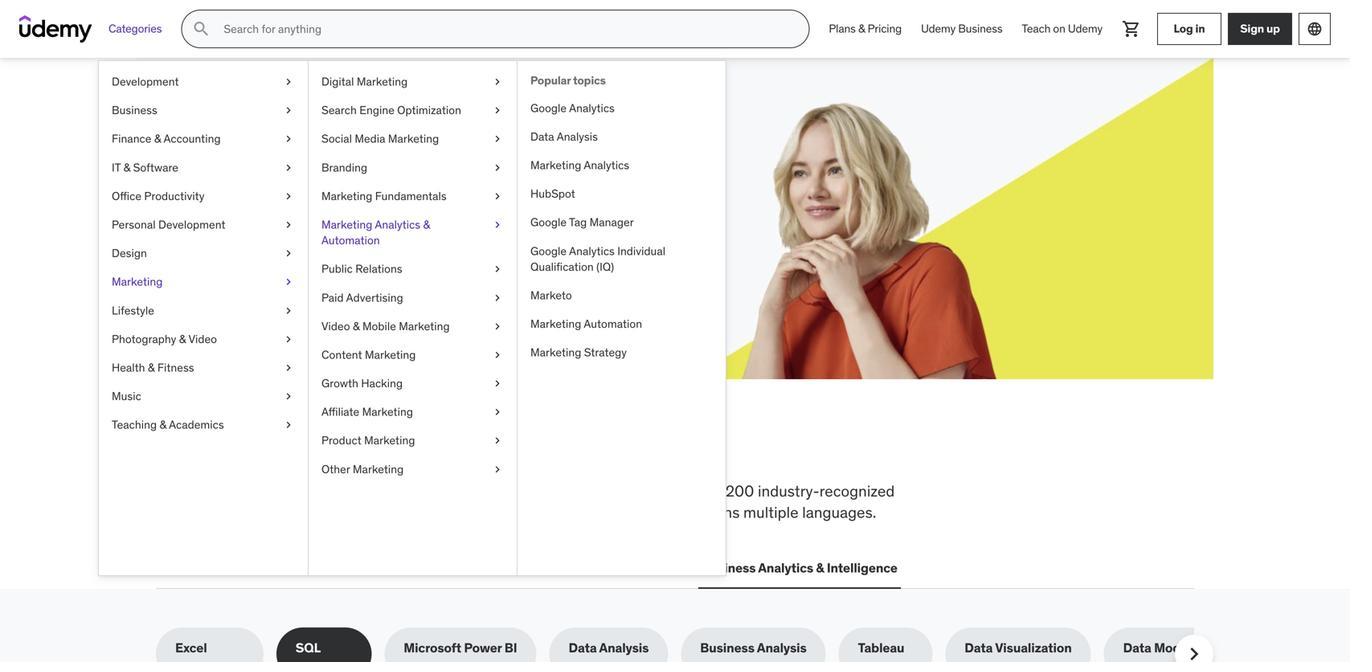 Task type: describe. For each thing, give the bounding box(es) containing it.
design link
[[99, 239, 308, 268]]

teaching & academics
[[112, 418, 224, 432]]

categories
[[109, 21, 162, 36]]

marketing down hacking in the left bottom of the page
[[362, 405, 413, 419]]

modeling
[[1155, 640, 1211, 657]]

xsmall image for business
[[282, 103, 295, 118]]

xsmall image for design
[[282, 246, 295, 261]]

business for business analysis
[[701, 640, 755, 657]]

microsoft power bi
[[404, 640, 517, 657]]

marketing up to
[[353, 462, 404, 477]]

health & fitness
[[112, 361, 194, 375]]

expand
[[214, 168, 257, 184]]

tableau
[[858, 640, 905, 657]]

multiple
[[744, 503, 799, 522]]

2 horizontal spatial analysis
[[757, 640, 807, 657]]

teaching & academics link
[[99, 411, 308, 440]]

1 horizontal spatial your
[[333, 128, 391, 161]]

growth
[[322, 376, 359, 391]]

all
[[156, 429, 203, 470]]

at
[[474, 168, 485, 184]]

google analytics
[[531, 101, 615, 115]]

sql
[[296, 640, 321, 657]]

& inside marketing analytics & automation
[[423, 217, 430, 232]]

sign up
[[1241, 21, 1281, 36]]

analytics for marketing analytics
[[584, 158, 630, 172]]

plans
[[829, 21, 856, 36]]

udemy business
[[921, 21, 1003, 36]]

marketing automation link
[[518, 310, 726, 339]]

xsmall image for photography & video
[[282, 332, 295, 347]]

a
[[369, 168, 376, 184]]

business for business analytics & intelligence
[[702, 560, 756, 577]]

for inside covering critical workplace skills to technical topics, including prep content for over 200 industry-recognized certifications, our catalog supports well-rounded professional development and spans multiple languages.
[[671, 482, 689, 501]]

& for fitness
[[148, 361, 155, 375]]

marketing down the affiliate marketing on the bottom left of the page
[[364, 434, 415, 448]]

data modeling
[[1124, 640, 1211, 657]]

fundamentals
[[375, 189, 447, 203]]

branding link
[[309, 153, 517, 182]]

prep
[[579, 482, 611, 501]]

on
[[1054, 21, 1066, 36]]

data science
[[489, 560, 568, 577]]

mobile
[[363, 319, 396, 334]]

xsmall image for development
[[282, 74, 295, 90]]

music
[[112, 389, 141, 404]]

optimization
[[397, 103, 461, 117]]

xsmall image for search engine optimization
[[491, 103, 504, 118]]

marketing analytics & automation element
[[517, 61, 726, 576]]

pricing
[[868, 21, 902, 36]]

microsoft
[[404, 640, 462, 657]]

web
[[159, 560, 186, 577]]

web development
[[159, 560, 269, 577]]

xsmall image for health & fitness
[[282, 360, 295, 376]]

advertising
[[346, 290, 403, 305]]

& for academics
[[160, 418, 167, 432]]

marketing down search engine optimization link
[[388, 132, 439, 146]]

business link
[[99, 96, 308, 125]]

engine
[[360, 103, 395, 117]]

& for mobile
[[353, 319, 360, 334]]

teach on udemy
[[1022, 21, 1103, 36]]

business analytics & intelligence
[[702, 560, 898, 577]]

(iq)
[[597, 260, 614, 274]]

xsmall image for video & mobile marketing
[[491, 319, 504, 334]]

it for it & software
[[112, 160, 121, 175]]

technical
[[399, 482, 461, 501]]

0 horizontal spatial video
[[188, 332, 217, 346]]

xsmall image for public relations
[[491, 261, 504, 277]]

science
[[520, 560, 568, 577]]

finance
[[112, 132, 152, 146]]

for inside "skills for your future expand your potential with a course. starting at just $12.99 through dec 15."
[[291, 128, 328, 161]]

social media marketing link
[[309, 125, 517, 153]]

marketing analytics & automation link
[[309, 211, 517, 255]]

development
[[578, 503, 667, 522]]

xsmall image for marketing fundamentals
[[491, 188, 504, 204]]

branding
[[322, 160, 368, 175]]

marketing inside marketing analytics & automation
[[322, 217, 373, 232]]

skills inside covering critical workplace skills to technical topics, including prep content for over 200 industry-recognized certifications, our catalog supports well-rounded professional development and spans multiple languages.
[[344, 482, 378, 501]]

data analysis inside marketing analytics & automation element
[[531, 129, 598, 144]]

growth hacking
[[322, 376, 403, 391]]

digital
[[322, 74, 354, 89]]

xsmall image for music
[[282, 389, 295, 405]]

content marketing
[[322, 348, 416, 362]]

excel
[[175, 640, 207, 657]]

business analytics & intelligence button
[[699, 549, 901, 588]]

data right bi
[[569, 640, 597, 657]]

design
[[112, 246, 147, 261]]

xsmall image for content marketing
[[491, 347, 504, 363]]

starting
[[424, 168, 471, 184]]

social
[[322, 132, 352, 146]]

photography
[[112, 332, 176, 346]]

& inside button
[[816, 560, 825, 577]]

it certifications
[[289, 560, 384, 577]]

health & fitness link
[[99, 354, 308, 382]]

xsmall image for digital marketing
[[491, 74, 504, 90]]

lifestyle
[[112, 303, 154, 318]]

analytics for google analytics
[[569, 101, 615, 115]]

other marketing
[[322, 462, 404, 477]]

1 vertical spatial your
[[260, 168, 285, 184]]

well-
[[397, 503, 430, 522]]

log
[[1174, 21, 1194, 36]]

it & software
[[112, 160, 178, 175]]

over
[[693, 482, 722, 501]]

google for google tag manager
[[531, 215, 567, 230]]

xsmall image for personal development
[[282, 217, 295, 233]]

xsmall image for it & software
[[282, 160, 295, 176]]

content
[[614, 482, 667, 501]]

hubspot link
[[518, 180, 726, 208]]

growth hacking link
[[309, 369, 517, 398]]

data analysis inside topic filters element
[[569, 640, 649, 657]]

accounting
[[164, 132, 221, 146]]

google for google analytics
[[531, 101, 567, 115]]

potential
[[288, 168, 339, 184]]

marketing down paid advertising link
[[399, 319, 450, 334]]

marketing inside 'link'
[[357, 74, 408, 89]]

finance & accounting link
[[99, 125, 308, 153]]

topics,
[[464, 482, 510, 501]]

place
[[607, 429, 691, 470]]

health
[[112, 361, 145, 375]]

$12.99
[[214, 186, 253, 202]]

xsmall image for lifestyle
[[282, 303, 295, 319]]

lifestyle link
[[99, 296, 308, 325]]

google analytics link
[[518, 94, 726, 123]]

paid advertising link
[[309, 284, 517, 312]]

communication button
[[584, 549, 686, 588]]

analytics for marketing analytics & automation
[[375, 217, 421, 232]]



Task type: locate. For each thing, give the bounding box(es) containing it.
tag
[[569, 215, 587, 230]]

data analysis
[[531, 129, 598, 144], [569, 640, 649, 657]]

marketing up lifestyle
[[112, 275, 163, 289]]

google analytics individual qualification (iq) link
[[518, 237, 726, 281]]

it up office
[[112, 160, 121, 175]]

xsmall image inside public relations link
[[491, 261, 504, 277]]

sign up link
[[1229, 13, 1293, 45]]

& right finance
[[154, 132, 161, 146]]

0 vertical spatial in
[[1196, 21, 1206, 36]]

1 horizontal spatial video
[[322, 319, 350, 334]]

personal development link
[[99, 211, 308, 239]]

finance & accounting
[[112, 132, 221, 146]]

2 google from the top
[[531, 215, 567, 230]]

shopping cart with 0 items image
[[1122, 19, 1142, 39]]

development down 'office productivity' link
[[158, 217, 226, 232]]

xsmall image inside social media marketing link
[[491, 131, 504, 147]]

marketing strategy link
[[518, 339, 726, 367]]

marketing
[[357, 74, 408, 89], [388, 132, 439, 146], [531, 158, 582, 172], [322, 189, 373, 203], [322, 217, 373, 232], [112, 275, 163, 289], [531, 317, 582, 331], [399, 319, 450, 334], [531, 345, 582, 360], [365, 348, 416, 362], [362, 405, 413, 419], [364, 434, 415, 448], [353, 462, 404, 477]]

marketing up hubspot
[[531, 158, 582, 172]]

2 vertical spatial google
[[531, 244, 567, 258]]

in
[[1196, 21, 1206, 36], [506, 429, 537, 470]]

in up including
[[506, 429, 537, 470]]

Search for anything text field
[[221, 15, 790, 43]]

1 vertical spatial in
[[506, 429, 537, 470]]

marketing down video & mobile marketing
[[365, 348, 416, 362]]

15.
[[330, 186, 346, 202]]

marketing fundamentals
[[322, 189, 447, 203]]

&
[[859, 21, 865, 36], [154, 132, 161, 146], [123, 160, 130, 175], [423, 217, 430, 232], [353, 319, 360, 334], [179, 332, 186, 346], [148, 361, 155, 375], [160, 418, 167, 432], [816, 560, 825, 577]]

automation up "strategy"
[[584, 317, 643, 331]]

xsmall image inside the marketing analytics & automation link
[[491, 217, 504, 233]]

marketing analytics
[[531, 158, 630, 172]]

affiliate marketing
[[322, 405, 413, 419]]

public relations
[[322, 262, 403, 276]]

marketing analytics link
[[518, 151, 726, 180]]

plans & pricing
[[829, 21, 902, 36]]

0 vertical spatial automation
[[322, 233, 380, 248]]

xsmall image
[[282, 131, 295, 147], [491, 160, 504, 176], [282, 217, 295, 233], [491, 217, 504, 233], [282, 246, 295, 261], [491, 261, 504, 277], [282, 274, 295, 290], [491, 290, 504, 306], [282, 303, 295, 319], [282, 332, 295, 347], [491, 376, 504, 392], [282, 389, 295, 405], [491, 433, 504, 449], [491, 462, 504, 478]]

data down google analytics
[[531, 129, 555, 144]]

data science button
[[486, 549, 571, 588]]

business inside the udemy business "link"
[[959, 21, 1003, 36]]

& up office
[[123, 160, 130, 175]]

affiliate
[[322, 405, 360, 419]]

xsmall image inside marketing fundamentals link
[[491, 188, 504, 204]]

xsmall image inside health & fitness link
[[282, 360, 295, 376]]

data
[[531, 129, 555, 144], [489, 560, 517, 577], [569, 640, 597, 657], [965, 640, 993, 657], [1124, 640, 1152, 657]]

2 vertical spatial development
[[189, 560, 269, 577]]

plans & pricing link
[[820, 10, 912, 48]]

xsmall image inside growth hacking link
[[491, 376, 504, 392]]

xsmall image inside paid advertising link
[[491, 290, 504, 306]]

& down marketing fundamentals link
[[423, 217, 430, 232]]

video & mobile marketing link
[[309, 312, 517, 341]]

0 horizontal spatial it
[[112, 160, 121, 175]]

topic filters element
[[156, 628, 1230, 663]]

analytics inside button
[[759, 560, 814, 577]]

xsmall image for paid advertising
[[491, 290, 504, 306]]

udemy right pricing at top right
[[921, 21, 956, 36]]

1 udemy from the left
[[921, 21, 956, 36]]

visualization
[[996, 640, 1072, 657]]

content
[[322, 348, 362, 362]]

1 vertical spatial for
[[671, 482, 689, 501]]

analytics inside google analytics individual qualification (iq)
[[569, 244, 615, 258]]

analytics down fundamentals
[[375, 217, 421, 232]]

spans
[[700, 503, 740, 522]]

xsmall image inside photography & video link
[[282, 332, 295, 347]]

marketing fundamentals link
[[309, 182, 517, 211]]

xsmall image inside music link
[[282, 389, 295, 405]]

xsmall image inside digital marketing 'link'
[[491, 74, 504, 90]]

personal development
[[112, 217, 226, 232]]

skills up supports
[[344, 482, 378, 501]]

business inside the business link
[[112, 103, 157, 117]]

supports
[[332, 503, 393, 522]]

it inside button
[[289, 560, 300, 577]]

marketing up the engine
[[357, 74, 408, 89]]

0 vertical spatial development
[[112, 74, 179, 89]]

it left certifications at the bottom left of page
[[289, 560, 300, 577]]

google down hubspot
[[531, 215, 567, 230]]

productivity
[[144, 189, 205, 203]]

development right "web"
[[189, 560, 269, 577]]

xsmall image inside branding link
[[491, 160, 504, 176]]

you
[[359, 429, 417, 470]]

analytics up (iq)
[[569, 244, 615, 258]]

teach
[[1022, 21, 1051, 36]]

photography & video link
[[99, 325, 308, 354]]

analysis
[[557, 129, 598, 144], [599, 640, 649, 657], [757, 640, 807, 657]]

xsmall image inside the business link
[[282, 103, 295, 118]]

for up 'and'
[[671, 482, 689, 501]]

1 horizontal spatial analysis
[[599, 640, 649, 657]]

google up qualification
[[531, 244, 567, 258]]

1 vertical spatial skills
[[344, 482, 378, 501]]

udemy image
[[19, 15, 92, 43]]

xsmall image for teaching & academics
[[282, 417, 295, 433]]

paid advertising
[[322, 290, 403, 305]]

communication
[[587, 560, 682, 577]]

skills up workplace
[[266, 429, 353, 470]]

teach on udemy link
[[1013, 10, 1113, 48]]

development for personal
[[158, 217, 226, 232]]

video & mobile marketing
[[322, 319, 450, 334]]

choose a language image
[[1307, 21, 1323, 37]]

0 horizontal spatial udemy
[[921, 21, 956, 36]]

just
[[488, 168, 509, 184]]

relations
[[356, 262, 403, 276]]

automation up public relations in the top of the page
[[322, 233, 380, 248]]

next image
[[1182, 642, 1208, 663]]

xsmall image for product marketing
[[491, 433, 504, 449]]

& right plans at the right top of the page
[[859, 21, 865, 36]]

course.
[[379, 168, 421, 184]]

0 vertical spatial it
[[112, 160, 121, 175]]

leadership button
[[400, 549, 473, 588]]

automation
[[322, 233, 380, 248], [584, 317, 643, 331]]

hacking
[[361, 376, 403, 391]]

public
[[322, 262, 353, 276]]

xsmall image
[[282, 74, 295, 90], [491, 74, 504, 90], [282, 103, 295, 118], [491, 103, 504, 118], [491, 131, 504, 147], [282, 160, 295, 176], [282, 188, 295, 204], [491, 188, 504, 204], [491, 319, 504, 334], [491, 347, 504, 363], [282, 360, 295, 376], [491, 405, 504, 420], [282, 417, 295, 433]]

0 horizontal spatial your
[[260, 168, 285, 184]]

xsmall image inside content marketing link
[[491, 347, 504, 363]]

through
[[256, 186, 301, 202]]

our
[[252, 503, 274, 522]]

& for accounting
[[154, 132, 161, 146]]

& for software
[[123, 160, 130, 175]]

xsmall image inside it & software link
[[282, 160, 295, 176]]

your
[[333, 128, 391, 161], [260, 168, 285, 184]]

google analytics individual qualification (iq)
[[531, 244, 666, 274]]

recognized
[[820, 482, 895, 501]]

bi
[[505, 640, 517, 657]]

0 vertical spatial data analysis
[[531, 129, 598, 144]]

data inside data science button
[[489, 560, 517, 577]]

0 horizontal spatial analysis
[[557, 129, 598, 144]]

development inside "button"
[[189, 560, 269, 577]]

intelligence
[[827, 560, 898, 577]]

catalog
[[278, 503, 329, 522]]

google inside google analytics individual qualification (iq)
[[531, 244, 567, 258]]

business for business
[[112, 103, 157, 117]]

udemy inside "link"
[[921, 21, 956, 36]]

& up fitness
[[179, 332, 186, 346]]

for up potential
[[291, 128, 328, 161]]

marketing down the marketing automation on the left of page
[[531, 345, 582, 360]]

& right teaching
[[160, 418, 167, 432]]

certifications,
[[156, 503, 249, 522]]

xsmall image for finance & accounting
[[282, 131, 295, 147]]

development down categories dropdown button
[[112, 74, 179, 89]]

analytics for google analytics individual qualification (iq)
[[569, 244, 615, 258]]

xsmall image for marketing
[[282, 274, 295, 290]]

xsmall image for affiliate marketing
[[491, 405, 504, 420]]

3 google from the top
[[531, 244, 567, 258]]

data visualization
[[965, 640, 1072, 657]]

1 horizontal spatial it
[[289, 560, 300, 577]]

& left intelligence
[[816, 560, 825, 577]]

1 vertical spatial data analysis
[[569, 640, 649, 657]]

xsmall image inside lifestyle link
[[282, 303, 295, 319]]

xsmall image inside teaching & academics link
[[282, 417, 295, 433]]

analytics down multiple
[[759, 560, 814, 577]]

0 vertical spatial google
[[531, 101, 567, 115]]

1 vertical spatial it
[[289, 560, 300, 577]]

video down paid
[[322, 319, 350, 334]]

up
[[1267, 21, 1281, 36]]

business inside business analytics & intelligence button
[[702, 560, 756, 577]]

individual
[[618, 244, 666, 258]]

xsmall image inside design link
[[282, 246, 295, 261]]

1 google from the top
[[531, 101, 567, 115]]

0 horizontal spatial in
[[506, 429, 537, 470]]

fitness
[[158, 361, 194, 375]]

analytics inside marketing analytics & automation
[[375, 217, 421, 232]]

xsmall image inside 'office productivity' link
[[282, 188, 295, 204]]

product
[[322, 434, 362, 448]]

xsmall image inside the personal development link
[[282, 217, 295, 233]]

marketing down 'with'
[[322, 189, 373, 203]]

marketing automation
[[531, 317, 643, 331]]

xsmall image inside 'affiliate marketing' link
[[491, 405, 504, 420]]

marketing down marketo
[[531, 317, 582, 331]]

analytics down topics
[[569, 101, 615, 115]]

1 vertical spatial google
[[531, 215, 567, 230]]

industry-
[[758, 482, 820, 501]]

need
[[423, 429, 500, 470]]

1 vertical spatial development
[[158, 217, 226, 232]]

xsmall image inside video & mobile marketing link
[[491, 319, 504, 334]]

xsmall image for branding
[[491, 160, 504, 176]]

business analysis
[[701, 640, 807, 657]]

xsmall image inside marketing link
[[282, 274, 295, 290]]

0 vertical spatial your
[[333, 128, 391, 161]]

search engine optimization link
[[309, 96, 517, 125]]

development for web
[[189, 560, 269, 577]]

0 horizontal spatial automation
[[322, 233, 380, 248]]

xsmall image inside 'finance & accounting' link
[[282, 131, 295, 147]]

xsmall image for other marketing
[[491, 462, 504, 478]]

1 horizontal spatial udemy
[[1068, 21, 1103, 36]]

google down popular
[[531, 101, 567, 115]]

xsmall image for growth hacking
[[491, 376, 504, 392]]

marketing strategy
[[531, 345, 627, 360]]

xsmall image for marketing analytics & automation
[[491, 217, 504, 233]]

office
[[112, 189, 142, 203]]

& right health
[[148, 361, 155, 375]]

xsmall image for office productivity
[[282, 188, 295, 204]]

xsmall image inside product marketing link
[[491, 433, 504, 449]]

automation inside marketing analytics & automation
[[322, 233, 380, 248]]

business inside topic filters element
[[701, 640, 755, 657]]

& left mobile
[[353, 319, 360, 334]]

1 horizontal spatial in
[[1196, 21, 1206, 36]]

leadership
[[403, 560, 470, 577]]

xsmall image inside development link
[[282, 74, 295, 90]]

in right log
[[1196, 21, 1206, 36]]

1 horizontal spatial automation
[[584, 317, 643, 331]]

data left visualization on the bottom right of the page
[[965, 640, 993, 657]]

personal
[[112, 217, 156, 232]]

0 vertical spatial skills
[[266, 429, 353, 470]]

analytics down data analysis link on the top of the page
[[584, 158, 630, 172]]

it for it certifications
[[289, 560, 300, 577]]

social media marketing
[[322, 132, 439, 146]]

topics
[[573, 73, 606, 88]]

marketing down 15. at left
[[322, 217, 373, 232]]

marketo link
[[518, 281, 726, 310]]

google for google analytics individual qualification (iq)
[[531, 244, 567, 258]]

analysis inside marketing analytics & automation element
[[557, 129, 598, 144]]

udemy right on
[[1068, 21, 1103, 36]]

& for pricing
[[859, 21, 865, 36]]

product marketing
[[322, 434, 415, 448]]

xsmall image inside other marketing link
[[491, 462, 504, 478]]

log in link
[[1158, 13, 1222, 45]]

sign
[[1241, 21, 1265, 36]]

data inside data analysis link
[[531, 129, 555, 144]]

log in
[[1174, 21, 1206, 36]]

0 horizontal spatial for
[[291, 128, 328, 161]]

1 vertical spatial automation
[[584, 317, 643, 331]]

web development button
[[156, 549, 273, 588]]

it & software link
[[99, 153, 308, 182]]

1 horizontal spatial for
[[671, 482, 689, 501]]

data left modeling
[[1124, 640, 1152, 657]]

analytics for business analytics & intelligence
[[759, 560, 814, 577]]

0 vertical spatial for
[[291, 128, 328, 161]]

skills
[[214, 128, 286, 161]]

data left science
[[489, 560, 517, 577]]

xsmall image inside search engine optimization link
[[491, 103, 504, 118]]

public relations link
[[309, 255, 517, 284]]

200
[[726, 482, 755, 501]]

xsmall image for social media marketing
[[491, 131, 504, 147]]

udemy business link
[[912, 10, 1013, 48]]

& for video
[[179, 332, 186, 346]]

2 udemy from the left
[[1068, 21, 1103, 36]]

video down lifestyle link
[[188, 332, 217, 346]]

submit search image
[[192, 19, 211, 39]]



Task type: vqa. For each thing, say whether or not it's contained in the screenshot.
the prenatal on the left top of the page
no



